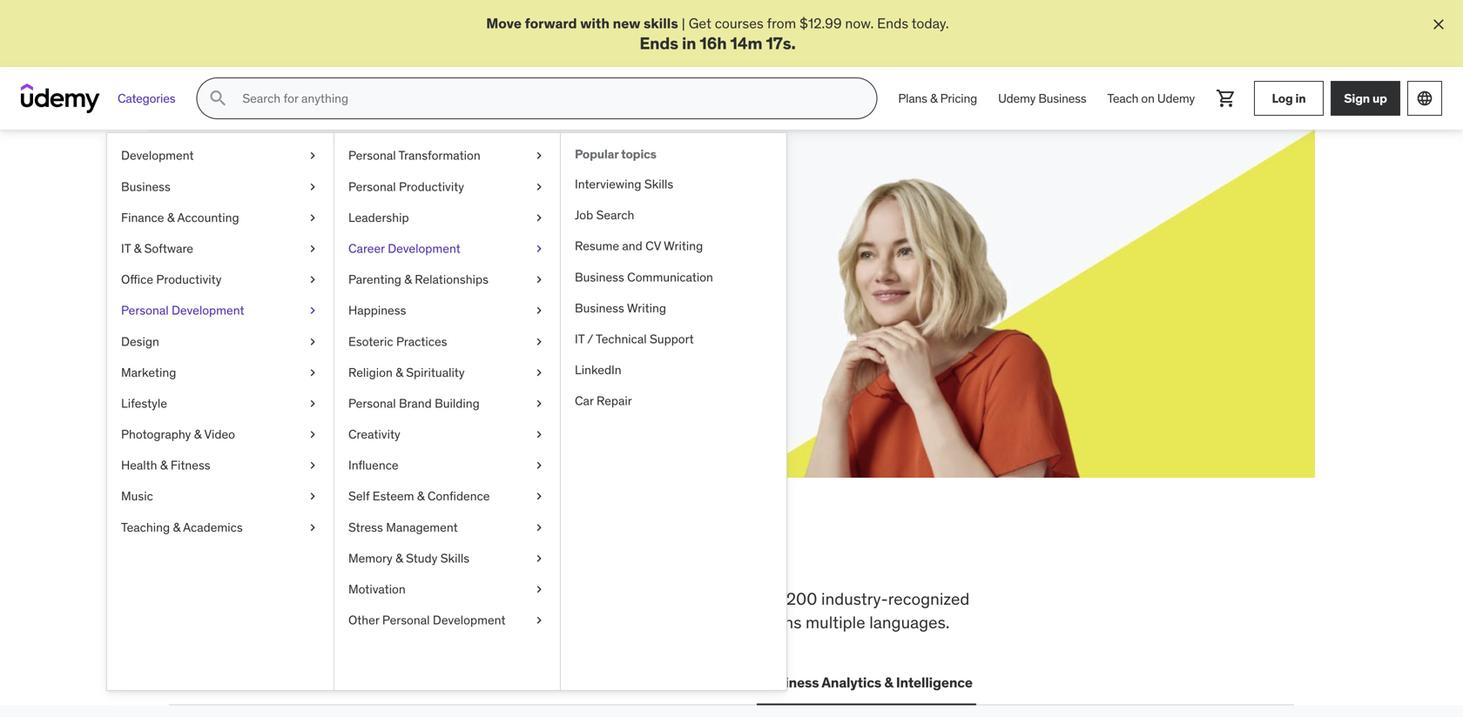 Task type: describe. For each thing, give the bounding box(es) containing it.
teaching & academics
[[121, 520, 243, 536]]

parenting & relationships
[[348, 272, 489, 288]]

repair
[[597, 393, 632, 409]]

xsmall image for stress management
[[532, 519, 546, 537]]

creativity link
[[334, 419, 560, 450]]

& for teaching & academics
[[173, 520, 180, 536]]

it for it certifications
[[313, 674, 325, 692]]

categories button
[[107, 78, 186, 120]]

a
[[400, 249, 408, 267]]

personal brand building link
[[334, 388, 560, 419]]

xsmall image for other personal development
[[532, 612, 546, 630]]

xsmall image for creativity
[[532, 426, 546, 443]]

skills inside covering critical workplace skills to technical topics, including prep content for over 200 industry-recognized certifications, our catalog supports well-rounded professional development and spans multiple languages.
[[373, 589, 410, 610]]

development inside "link"
[[121, 148, 194, 163]]

shopping cart with 0 items image
[[1216, 88, 1237, 109]]

car repair link
[[561, 386, 787, 417]]

& for finance & accounting
[[167, 210, 175, 226]]

intelligence
[[896, 674, 973, 692]]

choose a language image
[[1416, 90, 1434, 107]]

teach
[[1108, 91, 1139, 106]]

health & fitness
[[121, 458, 210, 474]]

& for health & fitness
[[160, 458, 168, 474]]

200
[[787, 589, 817, 610]]

development for personal development
[[172, 303, 244, 319]]

resume and cv writing link
[[561, 231, 787, 262]]

udemy image
[[21, 84, 100, 113]]

building
[[435, 396, 480, 412]]

leadership for 'leadership' button
[[437, 674, 509, 692]]

lifestyle link
[[107, 388, 334, 419]]

& for religion & spirituality
[[396, 365, 403, 381]]

& for it & software
[[134, 241, 141, 257]]

1 udemy from the left
[[998, 91, 1036, 106]]

in inside "link"
[[1296, 90, 1306, 106]]

0 vertical spatial for
[[315, 206, 356, 242]]

close image
[[1430, 16, 1448, 33]]

self esteem & confidence link
[[334, 481, 560, 512]]

development for career development
[[388, 241, 461, 257]]

stress management link
[[334, 512, 560, 543]]

& for photography & video
[[194, 427, 202, 443]]

1 vertical spatial skills
[[289, 532, 383, 577]]

certifications,
[[169, 612, 269, 633]]

marketing link
[[107, 357, 334, 388]]

xsmall image for teaching & academics
[[306, 519, 320, 537]]

software
[[144, 241, 193, 257]]

sign
[[1344, 90, 1370, 106]]

technical
[[596, 331, 647, 347]]

communication inside career development element
[[627, 269, 713, 285]]

0 horizontal spatial your
[[282, 249, 309, 267]]

xsmall image for esoteric practices
[[532, 333, 546, 350]]

get
[[689, 14, 712, 32]]

career development link
[[334, 233, 560, 264]]

search
[[596, 207, 634, 223]]

0 horizontal spatial ends
[[640, 33, 679, 53]]

personal inside other personal development link
[[382, 613, 430, 629]]

resume
[[575, 238, 619, 254]]

lifestyle
[[121, 396, 167, 412]]

management
[[386, 520, 458, 536]]

topics
[[621, 147, 657, 162]]

udemy business link
[[988, 78, 1097, 120]]

job
[[575, 207, 593, 223]]

covering critical workplace skills to technical topics, including prep content for over 200 industry-recognized certifications, our catalog supports well-rounded professional development and spans multiple languages.
[[169, 589, 970, 633]]

2 udemy from the left
[[1158, 91, 1195, 106]]

xsmall image for self esteem & confidence
[[532, 488, 546, 506]]

it for it / technical support
[[575, 331, 585, 347]]

career development element
[[560, 133, 787, 691]]

multiple
[[806, 612, 866, 633]]

xsmall image for photography & video
[[306, 426, 320, 443]]

stress management
[[348, 520, 458, 536]]

xsmall image for it & software
[[306, 240, 320, 257]]

linkedin link
[[561, 355, 787, 386]]

catalog
[[301, 612, 356, 633]]

study
[[406, 551, 438, 567]]

development for web development
[[205, 674, 292, 692]]

brand
[[399, 396, 432, 412]]

with inside skills for your future expand your potential with a course for as little as $12.99. sale ends today.
[[371, 249, 397, 267]]

xsmall image for happiness
[[532, 302, 546, 319]]

business writing link
[[561, 293, 787, 324]]

resume and cv writing
[[575, 238, 703, 254]]

job search
[[575, 207, 634, 223]]

esoteric practices
[[348, 334, 447, 350]]

parenting
[[348, 272, 401, 288]]

skills inside skills for your future expand your potential with a course for as little as $12.99. sale ends today.
[[232, 206, 310, 242]]

1 vertical spatial writing
[[627, 300, 666, 316]]

music
[[121, 489, 153, 505]]

skills inside "memory & study skills" link
[[440, 551, 470, 567]]

new
[[613, 14, 641, 32]]

xsmall image for music
[[306, 488, 320, 506]]

sign up
[[1344, 90, 1387, 106]]

personal development link
[[107, 295, 334, 326]]

business analytics & intelligence button
[[757, 662, 976, 704]]

& for parenting & relationships
[[404, 272, 412, 288]]

happiness
[[348, 303, 406, 319]]

parenting & relationships link
[[334, 264, 560, 295]]

personal productivity link
[[334, 171, 560, 202]]

the
[[227, 532, 282, 577]]

personal transformation link
[[334, 140, 560, 171]]

job search link
[[561, 200, 787, 231]]

move forward with new skills | get courses from $12.99 now. ends today. ends in 16h 14m 17s .
[[486, 14, 949, 53]]

communication button
[[632, 662, 743, 704]]

& inside button
[[884, 674, 893, 692]]

covering
[[169, 589, 235, 610]]

design
[[121, 334, 159, 350]]

memory & study skills link
[[334, 543, 560, 574]]

with inside move forward with new skills | get courses from $12.99 now. ends today. ends in 16h 14m 17s .
[[580, 14, 610, 32]]

.
[[791, 33, 796, 53]]

submit search image
[[208, 88, 229, 109]]

now.
[[845, 14, 874, 32]]

xsmall image for personal brand building
[[532, 395, 546, 412]]

from
[[767, 14, 796, 32]]

web
[[172, 674, 202, 692]]

& for memory & study skills
[[396, 551, 403, 567]]

pricing
[[940, 91, 977, 106]]

xsmall image for finance & accounting
[[306, 209, 320, 226]]

interviewing
[[575, 176, 642, 192]]

0 vertical spatial writing
[[664, 238, 703, 254]]

|
[[682, 14, 685, 32]]

business writing
[[575, 300, 666, 316]]

memory
[[348, 551, 393, 567]]

today. inside skills for your future expand your potential with a course for as little as $12.99. sale ends today.
[[344, 268, 382, 286]]

in inside move forward with new skills | get courses from $12.99 now. ends today. ends in 16h 14m 17s .
[[682, 33, 696, 53]]

esoteric practices link
[[334, 326, 560, 357]]

xsmall image for influence
[[532, 457, 546, 475]]

critical
[[239, 589, 289, 610]]

for for workplace
[[727, 589, 747, 610]]

other
[[348, 613, 379, 629]]

xsmall image for memory & study skills
[[532, 550, 546, 568]]

leadership button
[[433, 662, 512, 704]]

plans & pricing
[[898, 91, 977, 106]]

finance & accounting
[[121, 210, 239, 226]]

log in link
[[1254, 81, 1324, 116]]

xsmall image for marketing
[[306, 364, 320, 381]]

cv
[[646, 238, 661, 254]]

1 horizontal spatial ends
[[877, 14, 909, 32]]

analytics
[[822, 674, 882, 692]]

development down the technical
[[433, 613, 506, 629]]



Task type: locate. For each thing, give the bounding box(es) containing it.
1 vertical spatial today.
[[344, 268, 382, 286]]

influence
[[348, 458, 399, 474]]

skills up supports
[[373, 589, 410, 610]]

productivity for office productivity
[[156, 272, 222, 288]]

in right log
[[1296, 90, 1306, 106]]

confidence
[[428, 489, 490, 505]]

happiness link
[[334, 295, 560, 326]]

1 horizontal spatial today.
[[912, 14, 949, 32]]

personal for personal development
[[121, 303, 169, 319]]

as
[[477, 249, 491, 267], [525, 249, 540, 267]]

1 horizontal spatial with
[[580, 14, 610, 32]]

for for your
[[456, 249, 473, 267]]

it left certifications
[[313, 674, 325, 692]]

0 horizontal spatial productivity
[[156, 272, 222, 288]]

xsmall image inside esoteric practices link
[[532, 333, 546, 350]]

religion
[[348, 365, 393, 381]]

0 vertical spatial communication
[[627, 269, 713, 285]]

xsmall image
[[306, 147, 320, 164], [306, 178, 320, 195], [532, 178, 546, 195], [306, 271, 320, 288], [306, 333, 320, 350], [532, 333, 546, 350], [532, 364, 546, 381], [306, 426, 320, 443], [532, 426, 546, 443], [306, 457, 320, 475], [532, 457, 546, 475], [532, 488, 546, 506], [306, 519, 320, 537], [532, 519, 546, 537], [532, 612, 546, 630]]

web development
[[172, 674, 292, 692]]

0 vertical spatial and
[[622, 238, 643, 254]]

xsmall image for parenting & relationships
[[532, 271, 546, 288]]

productivity down transformation
[[399, 179, 464, 195]]

photography & video
[[121, 427, 235, 443]]

communication inside button
[[636, 674, 739, 692]]

& right plans
[[930, 91, 938, 106]]

xsmall image inside religion & spirituality link
[[532, 364, 546, 381]]

xsmall image for personal transformation
[[532, 147, 546, 164]]

it / technical support
[[575, 331, 694, 347]]

personal up the personal productivity
[[348, 148, 396, 163]]

it inside career development element
[[575, 331, 585, 347]]

1 horizontal spatial skills
[[440, 551, 470, 567]]

teach on udemy link
[[1097, 78, 1206, 120]]

development down office productivity link
[[172, 303, 244, 319]]

xsmall image inside "memory & study skills" link
[[532, 550, 546, 568]]

today. right the now.
[[912, 14, 949, 32]]

ends right the now.
[[877, 14, 909, 32]]

personal down to
[[382, 613, 430, 629]]

xsmall image inside the personal development link
[[306, 302, 320, 319]]

esoteric
[[348, 334, 393, 350]]

development up parenting & relationships
[[388, 241, 461, 257]]

business up finance
[[121, 179, 171, 195]]

1 horizontal spatial it
[[313, 674, 325, 692]]

udemy right on
[[1158, 91, 1195, 106]]

xsmall image for development
[[306, 147, 320, 164]]

leadership up career
[[348, 210, 409, 226]]

xsmall image inside design link
[[306, 333, 320, 350]]

business left teach
[[1039, 91, 1087, 106]]

and left cv
[[622, 238, 643, 254]]

2 horizontal spatial it
[[575, 331, 585, 347]]

xsmall image inside happiness link
[[532, 302, 546, 319]]

xsmall image inside "it & software" link
[[306, 240, 320, 257]]

move
[[486, 14, 522, 32]]

business down 'spans'
[[760, 674, 819, 692]]

0 horizontal spatial for
[[315, 206, 356, 242]]

development right 'web'
[[205, 674, 292, 692]]

1 horizontal spatial leadership
[[437, 674, 509, 692]]

esteem
[[373, 489, 414, 505]]

business inside business writing link
[[575, 300, 624, 316]]

xsmall image for office productivity
[[306, 271, 320, 288]]

1 vertical spatial for
[[456, 249, 473, 267]]

0 horizontal spatial in
[[548, 532, 582, 577]]

xsmall image inside "teaching & academics" link
[[306, 519, 320, 537]]

personal productivity
[[348, 179, 464, 195]]

with left new
[[580, 14, 610, 32]]

productivity up "personal development"
[[156, 272, 222, 288]]

for up relationships
[[456, 249, 473, 267]]

courses
[[715, 14, 764, 32]]

1 vertical spatial in
[[1296, 90, 1306, 106]]

xsmall image inside parenting & relationships link
[[532, 271, 546, 288]]

one
[[589, 532, 651, 577]]

xsmall image inside personal transformation link
[[532, 147, 546, 164]]

1 horizontal spatial your
[[361, 206, 424, 242]]

& right the analytics
[[884, 674, 893, 692]]

xsmall image inside finance & accounting link
[[306, 209, 320, 226]]

including
[[556, 589, 624, 610]]

udemy business
[[998, 91, 1087, 106]]

business up /
[[575, 300, 624, 316]]

1 vertical spatial leadership
[[437, 674, 509, 692]]

it & software
[[121, 241, 193, 257]]

your up a at the top of page
[[361, 206, 424, 242]]

& for plans & pricing
[[930, 91, 938, 106]]

in up including
[[548, 532, 582, 577]]

0 vertical spatial your
[[361, 206, 424, 242]]

xsmall image inside other personal development link
[[532, 612, 546, 630]]

our
[[273, 612, 297, 633]]

& right health
[[160, 458, 168, 474]]

xsmall image
[[532, 147, 546, 164], [306, 209, 320, 226], [532, 209, 546, 226], [306, 240, 320, 257], [532, 240, 546, 257], [532, 271, 546, 288], [306, 302, 320, 319], [532, 302, 546, 319], [306, 364, 320, 381], [306, 395, 320, 412], [532, 395, 546, 412], [306, 488, 320, 506], [532, 550, 546, 568], [532, 581, 546, 599]]

today. inside move forward with new skills | get courses from $12.99 now. ends today. ends in 16h 14m 17s .
[[912, 14, 949, 32]]

leadership down rounded
[[437, 674, 509, 692]]

0 horizontal spatial skills
[[232, 206, 310, 242]]

today. down career
[[344, 268, 382, 286]]

2 horizontal spatial for
[[727, 589, 747, 610]]

it up office
[[121, 241, 131, 257]]

science
[[563, 674, 615, 692]]

1 horizontal spatial productivity
[[399, 179, 464, 195]]

linkedin
[[575, 362, 622, 378]]

ends
[[311, 268, 341, 286]]

skills inside interviewing skills "link"
[[644, 176, 674, 192]]

in down |
[[682, 33, 696, 53]]

2 as from the left
[[525, 249, 540, 267]]

2 vertical spatial skills
[[373, 589, 410, 610]]

photography
[[121, 427, 191, 443]]

car repair
[[575, 393, 632, 409]]

& left "video"
[[194, 427, 202, 443]]

xsmall image inside marketing link
[[306, 364, 320, 381]]

it
[[121, 241, 131, 257], [575, 331, 585, 347], [313, 674, 325, 692]]

your up sale
[[282, 249, 309, 267]]

xsmall image for career development
[[532, 240, 546, 257]]

business inside udemy business link
[[1039, 91, 1087, 106]]

udemy right pricing on the right of the page
[[998, 91, 1036, 106]]

xsmall image inside music link
[[306, 488, 320, 506]]

interviewing skills link
[[561, 169, 787, 200]]

business for business writing
[[575, 300, 624, 316]]

for up potential
[[315, 206, 356, 242]]

personal for personal productivity
[[348, 179, 396, 195]]

and inside career development element
[[622, 238, 643, 254]]

1 horizontal spatial for
[[456, 249, 473, 267]]

xsmall image inside self esteem & confidence 'link'
[[532, 488, 546, 506]]

productivity for personal productivity
[[399, 179, 464, 195]]

xsmall image for health & fitness
[[306, 457, 320, 475]]

communication down development
[[636, 674, 739, 692]]

influence link
[[334, 450, 560, 481]]

interviewing skills
[[575, 176, 674, 192]]

Search for anything text field
[[239, 84, 856, 113]]

0 vertical spatial in
[[682, 33, 696, 53]]

0 horizontal spatial today.
[[344, 268, 382, 286]]

xsmall image inside business 'link'
[[306, 178, 320, 195]]

it left /
[[575, 331, 585, 347]]

data
[[530, 674, 560, 692]]

design link
[[107, 326, 334, 357]]

& left "study"
[[396, 551, 403, 567]]

xsmall image for design
[[306, 333, 320, 350]]

rounded
[[466, 612, 527, 633]]

professional
[[531, 612, 622, 633]]

to
[[413, 589, 429, 610]]

transformation
[[399, 148, 481, 163]]

popular
[[575, 147, 619, 162]]

& right finance
[[167, 210, 175, 226]]

in
[[682, 33, 696, 53], [1296, 90, 1306, 106], [548, 532, 582, 577]]

2 horizontal spatial skills
[[644, 176, 674, 192]]

health
[[121, 458, 157, 474]]

xsmall image inside lifestyle link
[[306, 395, 320, 412]]

relationships
[[415, 272, 489, 288]]

xsmall image for personal development
[[306, 302, 320, 319]]

academics
[[183, 520, 243, 536]]

xsmall image inside career development link
[[532, 240, 546, 257]]

1 horizontal spatial udemy
[[1158, 91, 1195, 106]]

2 vertical spatial skills
[[440, 551, 470, 567]]

xsmall image inside the influence link
[[532, 457, 546, 475]]

religion & spirituality
[[348, 365, 465, 381]]

personal down religion
[[348, 396, 396, 412]]

communication down resume and cv writing link
[[627, 269, 713, 285]]

0 vertical spatial leadership
[[348, 210, 409, 226]]

2 vertical spatial for
[[727, 589, 747, 610]]

xsmall image for motivation
[[532, 581, 546, 599]]

xsmall image inside personal productivity link
[[532, 178, 546, 195]]

for left over
[[727, 589, 747, 610]]

on
[[1141, 91, 1155, 106]]

it for it & software
[[121, 241, 131, 257]]

1 vertical spatial it
[[575, 331, 585, 347]]

1 horizontal spatial in
[[682, 33, 696, 53]]

personal up design
[[121, 303, 169, 319]]

personal inside the personal development link
[[121, 303, 169, 319]]

industry-
[[821, 589, 888, 610]]

1 vertical spatial and
[[726, 612, 754, 633]]

xsmall image inside motivation link
[[532, 581, 546, 599]]

& right esteem
[[417, 489, 425, 505]]

1 vertical spatial productivity
[[156, 272, 222, 288]]

technical
[[432, 589, 499, 610]]

business inside business 'link'
[[121, 179, 171, 195]]

skills for your future expand your potential with a course for as little as $12.99. sale ends today.
[[232, 206, 540, 286]]

1 vertical spatial your
[[282, 249, 309, 267]]

2 horizontal spatial in
[[1296, 90, 1306, 106]]

ends
[[877, 14, 909, 32], [640, 33, 679, 53]]

fitness
[[171, 458, 210, 474]]

video
[[204, 427, 235, 443]]

leadership for the leadership link
[[348, 210, 409, 226]]

skills up expand
[[232, 206, 310, 242]]

xsmall image for lifestyle
[[306, 395, 320, 412]]

/
[[587, 331, 593, 347]]

2 vertical spatial in
[[548, 532, 582, 577]]

self esteem & confidence
[[348, 489, 490, 505]]

xsmall image for religion & spirituality
[[532, 364, 546, 381]]

0 vertical spatial it
[[121, 241, 131, 257]]

skills up "job search" link
[[644, 176, 674, 192]]

xsmall image inside development "link"
[[306, 147, 320, 164]]

0 horizontal spatial leadership
[[348, 210, 409, 226]]

marketing
[[121, 365, 176, 381]]

it certifications
[[313, 674, 416, 692]]

music link
[[107, 481, 334, 512]]

office productivity link
[[107, 264, 334, 295]]

xsmall image inside the health & fitness link
[[306, 457, 320, 475]]

1 as from the left
[[477, 249, 491, 267]]

0 vertical spatial with
[[580, 14, 610, 32]]

data science
[[530, 674, 615, 692]]

writing right cv
[[664, 238, 703, 254]]

business down resume
[[575, 269, 624, 285]]

personal inside personal brand building 'link'
[[348, 396, 396, 412]]

xsmall image inside personal brand building 'link'
[[532, 395, 546, 412]]

0 vertical spatial skills
[[644, 14, 678, 32]]

0 vertical spatial today.
[[912, 14, 949, 32]]

business for business analytics & intelligence
[[760, 674, 819, 692]]

xsmall image inside the creativity link
[[532, 426, 546, 443]]

health & fitness link
[[107, 450, 334, 481]]

personal for personal transformation
[[348, 148, 396, 163]]

teach on udemy
[[1108, 91, 1195, 106]]

leadership link
[[334, 202, 560, 233]]

& up office
[[134, 241, 141, 257]]

self
[[348, 489, 370, 505]]

development
[[121, 148, 194, 163], [388, 241, 461, 257], [172, 303, 244, 319], [433, 613, 506, 629], [205, 674, 292, 692]]

1 horizontal spatial and
[[726, 612, 754, 633]]

personal down personal transformation
[[348, 179, 396, 195]]

and inside covering critical workplace skills to technical topics, including prep content for over 200 industry-recognized certifications, our catalog supports well-rounded professional development and spans multiple languages.
[[726, 612, 754, 633]]

and down over
[[726, 612, 754, 633]]

personal inside personal transformation link
[[348, 148, 396, 163]]

0 horizontal spatial it
[[121, 241, 131, 257]]

0 vertical spatial skills
[[644, 176, 674, 192]]

office productivity
[[121, 272, 222, 288]]

as left little
[[477, 249, 491, 267]]

0 horizontal spatial with
[[371, 249, 397, 267]]

xsmall image inside stress management link
[[532, 519, 546, 537]]

& right religion
[[396, 365, 403, 381]]

as right little
[[525, 249, 540, 267]]

0 horizontal spatial as
[[477, 249, 491, 267]]

& inside 'link'
[[417, 489, 425, 505]]

xsmall image for personal productivity
[[532, 178, 546, 195]]

prep
[[628, 589, 662, 610]]

2 vertical spatial it
[[313, 674, 325, 692]]

potential
[[312, 249, 367, 267]]

1 horizontal spatial as
[[525, 249, 540, 267]]

xsmall image inside the leadership link
[[532, 209, 546, 226]]

xsmall image inside office productivity link
[[306, 271, 320, 288]]

plans
[[898, 91, 928, 106]]

leadership inside button
[[437, 674, 509, 692]]

ends down new
[[640, 33, 679, 53]]

motivation link
[[334, 574, 560, 605]]

development inside button
[[205, 674, 292, 692]]

0 horizontal spatial and
[[622, 238, 643, 254]]

future
[[429, 206, 514, 242]]

popular topics
[[575, 147, 657, 162]]

xsmall image for business
[[306, 178, 320, 195]]

other personal development link
[[334, 605, 560, 636]]

teaching & academics link
[[107, 512, 334, 543]]

business inside business analytics & intelligence button
[[760, 674, 819, 692]]

skills up workplace
[[289, 532, 383, 577]]

xsmall image inside photography & video link
[[306, 426, 320, 443]]

personal inside personal productivity link
[[348, 179, 396, 195]]

photography & video link
[[107, 419, 334, 450]]

business for business communication
[[575, 269, 624, 285]]

skills inside move forward with new skills | get courses from $12.99 now. ends today. ends in 16h 14m 17s .
[[644, 14, 678, 32]]

with left a at the top of page
[[371, 249, 397, 267]]

personal development
[[121, 303, 244, 319]]

skills left |
[[644, 14, 678, 32]]

it inside button
[[313, 674, 325, 692]]

business
[[1039, 91, 1087, 106], [121, 179, 171, 195], [575, 269, 624, 285], [575, 300, 624, 316], [760, 674, 819, 692]]

writing down business communication
[[627, 300, 666, 316]]

sale
[[280, 268, 307, 286]]

1 vertical spatial with
[[371, 249, 397, 267]]

memory & study skills
[[348, 551, 470, 567]]

1 vertical spatial skills
[[232, 206, 310, 242]]

skills down stress management link on the left bottom of page
[[440, 551, 470, 567]]

you
[[389, 532, 452, 577]]

xsmall image for leadership
[[532, 209, 546, 226]]

personal transformation
[[348, 148, 481, 163]]

0 vertical spatial productivity
[[399, 179, 464, 195]]

for inside covering critical workplace skills to technical topics, including prep content for over 200 industry-recognized certifications, our catalog supports well-rounded professional development and spans multiple languages.
[[727, 589, 747, 610]]

skills
[[644, 176, 674, 192], [232, 206, 310, 242], [440, 551, 470, 567]]

personal for personal brand building
[[348, 396, 396, 412]]

& down a at the top of page
[[404, 272, 412, 288]]

writing
[[664, 238, 703, 254], [627, 300, 666, 316]]

1 vertical spatial communication
[[636, 674, 739, 692]]

data science button
[[526, 662, 619, 704]]

forward
[[525, 14, 577, 32]]

business communication
[[575, 269, 713, 285]]

business inside business communication link
[[575, 269, 624, 285]]

development down categories dropdown button
[[121, 148, 194, 163]]

0 horizontal spatial udemy
[[998, 91, 1036, 106]]

personal brand building
[[348, 396, 480, 412]]

$12.99
[[800, 14, 842, 32]]

& right teaching
[[173, 520, 180, 536]]



Task type: vqa. For each thing, say whether or not it's contained in the screenshot.
Business inside the "link"
yes



